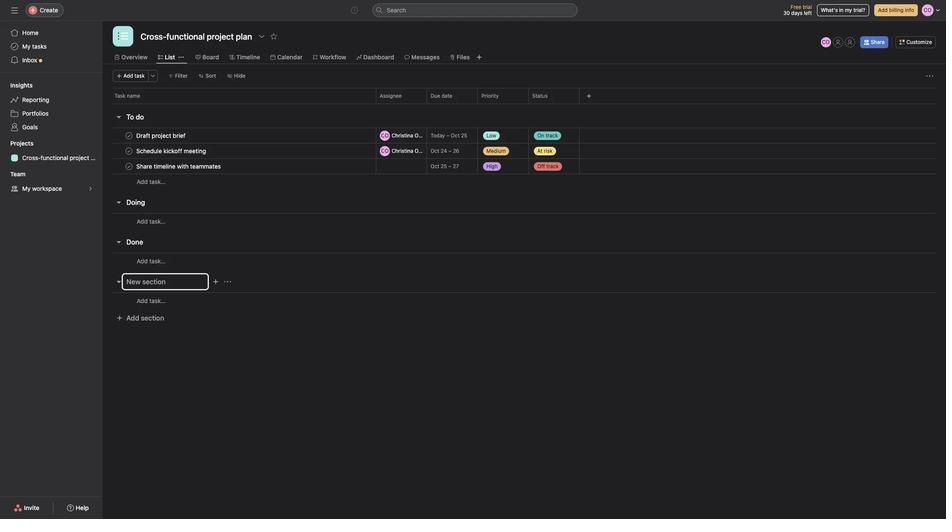 Task type: locate. For each thing, give the bounding box(es) containing it.
add task… down doing button
[[137, 218, 166, 225]]

add for second add task… row from the top "add task…" button
[[137, 218, 148, 225]]

2 vertical spatial completed image
[[124, 161, 134, 172]]

off track button
[[529, 159, 579, 174]]

Completed checkbox
[[124, 131, 134, 141], [124, 146, 134, 156]]

1 vertical spatial completed checkbox
[[124, 146, 134, 156]]

1 vertical spatial my
[[22, 185, 31, 192]]

add inside the header to do tree grid
[[137, 178, 148, 185]]

collapse task list for this section image left done
[[115, 239, 122, 246]]

show options image left add to starred "icon"
[[259, 33, 265, 40]]

1 vertical spatial collapse task list for this section image
[[115, 279, 122, 285]]

christina for today – oct 25
[[392, 132, 413, 139]]

1 collapse task list for this section image from the top
[[115, 114, 122, 120]]

see details, my workspace image
[[88, 186, 93, 191]]

help
[[76, 505, 89, 512]]

collapse task list for this section image left "to"
[[115, 114, 122, 120]]

christina overa left 24
[[392, 148, 429, 154]]

show options image
[[259, 33, 265, 40], [466, 94, 471, 99]]

my for my tasks
[[22, 43, 31, 50]]

co for on track
[[381, 132, 389, 139]]

add task… button inside the header to do tree grid
[[137, 177, 166, 187]]

cross-functional project plan
[[22, 154, 102, 161]]

my
[[845, 7, 852, 13]]

completed checkbox up completed checkbox
[[124, 146, 134, 156]]

tasks
[[32, 43, 47, 50]]

global element
[[0, 21, 103, 72]]

christina for oct 24 – 26
[[392, 148, 413, 154]]

2 christina from the top
[[392, 148, 413, 154]]

filter button
[[164, 70, 192, 82]]

2 add task… button from the top
[[137, 217, 166, 226]]

Schedule kickoff meeting text field
[[135, 147, 209, 155]]

4 add task… from the top
[[137, 297, 166, 304]]

0 vertical spatial collapse task list for this section image
[[115, 199, 122, 206]]

my down team
[[22, 185, 31, 192]]

share button
[[860, 36, 889, 48]]

add section button
[[113, 311, 168, 326]]

24
[[441, 148, 447, 154]]

1 vertical spatial completed image
[[124, 146, 134, 156]]

Draft project brief text field
[[135, 131, 188, 140]]

priority
[[481, 93, 499, 99]]

2 my from the top
[[22, 185, 31, 192]]

3 add task… from the top
[[137, 257, 166, 265]]

– right today
[[446, 132, 449, 139]]

christina overa left today
[[392, 132, 429, 139]]

row
[[103, 88, 946, 104], [113, 103, 936, 104], [103, 128, 946, 144], [103, 143, 946, 159], [103, 158, 946, 174]]

co inside button
[[822, 39, 830, 45]]

messages
[[411, 53, 440, 61]]

completed image up completed checkbox
[[124, 146, 134, 156]]

2 vertical spatial oct
[[431, 163, 439, 170]]

my tasks
[[22, 43, 47, 50]]

at
[[537, 148, 543, 154]]

2 collapse task list for this section image from the top
[[115, 279, 122, 285]]

0 vertical spatial 25
[[461, 132, 467, 139]]

add inside button
[[878, 7, 888, 13]]

goals link
[[5, 120, 97, 134]]

christina overa
[[392, 132, 429, 139], [392, 148, 429, 154]]

add task… for second add task… row from the top "add task…" button
[[137, 218, 166, 225]]

add task… button up section
[[137, 296, 166, 306]]

show options image inside row
[[466, 94, 471, 99]]

oct inside row
[[431, 163, 439, 170]]

done button
[[126, 235, 143, 250]]

hide
[[234, 73, 245, 79]]

– left 27
[[449, 163, 451, 170]]

add for "add task…" button associated with 2nd add task… row from the bottom of the page
[[137, 257, 148, 265]]

add to starred image
[[271, 33, 277, 40]]

add section
[[126, 314, 164, 322]]

add down done button on the top of page
[[137, 257, 148, 265]]

25 left 27
[[441, 163, 447, 170]]

christina overa for today
[[392, 132, 429, 139]]

add down doing button
[[137, 218, 148, 225]]

track inside popup button
[[546, 132, 558, 139]]

Completed checkbox
[[124, 161, 134, 172]]

workflow link
[[313, 53, 346, 62]]

billing
[[889, 7, 904, 13]]

2 add task… from the top
[[137, 218, 166, 225]]

completed image right plan
[[124, 161, 134, 172]]

1 vertical spatial –
[[449, 148, 452, 154]]

add up doing
[[137, 178, 148, 185]]

show options image right date
[[466, 94, 471, 99]]

3 add task… row from the top
[[103, 253, 946, 269]]

add left billing
[[878, 7, 888, 13]]

overa for today
[[415, 132, 429, 139]]

add task…
[[137, 178, 166, 185], [137, 218, 166, 225], [137, 257, 166, 265], [137, 297, 166, 304]]

files link
[[450, 53, 470, 62]]

track right the off
[[547, 163, 559, 169]]

christina left today
[[392, 132, 413, 139]]

functional
[[41, 154, 68, 161]]

add for "add task…" button related to first add task… row from the bottom
[[137, 297, 148, 304]]

1 vertical spatial christina
[[392, 148, 413, 154]]

add up add section button
[[137, 297, 148, 304]]

1 task… from the top
[[149, 178, 166, 185]]

what's in my trial? button
[[817, 4, 869, 16]]

add for "add task…" button within the header to do tree grid
[[137, 178, 148, 185]]

completed checkbox inside schedule kickoff meeting cell
[[124, 146, 134, 156]]

1 vertical spatial co
[[381, 132, 389, 139]]

add task… up doing button
[[137, 178, 166, 185]]

high
[[487, 163, 498, 169]]

30
[[784, 10, 790, 16]]

0 vertical spatial completed image
[[124, 131, 134, 141]]

track right on
[[546, 132, 558, 139]]

3 add task… button from the top
[[137, 257, 166, 266]]

search button
[[372, 3, 577, 17]]

4 add task… row from the top
[[103, 293, 946, 309]]

add task… button up doing button
[[137, 177, 166, 187]]

add inside add task button
[[123, 73, 133, 79]]

task… inside the header to do tree grid
[[149, 178, 166, 185]]

– right 24
[[449, 148, 452, 154]]

0 vertical spatial christina overa
[[392, 132, 429, 139]]

at risk button
[[529, 143, 579, 159]]

add left task
[[123, 73, 133, 79]]

1 vertical spatial 25
[[441, 163, 447, 170]]

1 collapse task list for this section image from the top
[[115, 199, 122, 206]]

calendar link
[[270, 53, 303, 62]]

off track
[[537, 163, 559, 169]]

search list box
[[372, 3, 577, 17]]

add billing info button
[[874, 4, 918, 16]]

track for off track
[[547, 163, 559, 169]]

collapse task list for this section image for done
[[115, 239, 122, 246]]

0 vertical spatial track
[[546, 132, 558, 139]]

co for at risk
[[381, 148, 389, 154]]

1 add task… from the top
[[137, 178, 166, 185]]

1 my from the top
[[22, 43, 31, 50]]

completed checkbox inside draft project brief cell
[[124, 131, 134, 141]]

home
[[22, 29, 39, 36]]

christina
[[392, 132, 413, 139], [392, 148, 413, 154]]

collapse task list for this section image for add a task to this section icon
[[115, 114, 122, 120]]

completed image down "to"
[[124, 131, 134, 141]]

christina left 24
[[392, 148, 413, 154]]

collapse task list for this section image up add section button
[[115, 279, 122, 285]]

schedule kickoff meeting cell
[[103, 143, 376, 159]]

add task… button down doing button
[[137, 217, 166, 226]]

completed checkbox for today
[[124, 131, 134, 141]]

co
[[822, 39, 830, 45], [381, 132, 389, 139], [381, 148, 389, 154]]

to do button
[[126, 109, 144, 125]]

cross-
[[22, 154, 41, 161]]

due date
[[431, 93, 452, 99]]

1 add task… row from the top
[[103, 174, 946, 190]]

2 collapse task list for this section image from the top
[[115, 239, 122, 246]]

–
[[446, 132, 449, 139], [449, 148, 452, 154], [449, 163, 451, 170]]

my inside global element
[[22, 43, 31, 50]]

– inside row
[[449, 163, 451, 170]]

completed image for oct 24 – 26
[[124, 146, 134, 156]]

timeline link
[[229, 53, 260, 62]]

board link
[[196, 53, 219, 62]]

3 completed image from the top
[[124, 161, 134, 172]]

1 vertical spatial overa
[[415, 148, 429, 154]]

1 add task… button from the top
[[137, 177, 166, 187]]

trial?
[[854, 7, 865, 13]]

0 vertical spatial my
[[22, 43, 31, 50]]

2 completed image from the top
[[124, 146, 134, 156]]

0 vertical spatial overa
[[415, 132, 429, 139]]

25 inside row
[[441, 163, 447, 170]]

row containing high
[[103, 158, 946, 174]]

portfolios
[[22, 110, 49, 117]]

overa
[[415, 132, 429, 139], [415, 148, 429, 154]]

overa left 24
[[415, 148, 429, 154]]

projects element
[[0, 136, 103, 167]]

0 horizontal spatial 25
[[441, 163, 447, 170]]

0 vertical spatial co
[[822, 39, 830, 45]]

on track button
[[529, 128, 579, 143]]

high button
[[478, 159, 528, 174]]

task…
[[149, 178, 166, 185], [149, 218, 166, 225], [149, 257, 166, 265], [149, 297, 166, 304]]

1 vertical spatial show options image
[[466, 94, 471, 99]]

4 task… from the top
[[149, 297, 166, 304]]

to do
[[126, 113, 144, 121]]

collapse task list for this section image
[[115, 199, 122, 206], [115, 239, 122, 246]]

overa left today
[[415, 132, 429, 139]]

completed image inside schedule kickoff meeting cell
[[124, 146, 134, 156]]

1 overa from the top
[[415, 132, 429, 139]]

2 vertical spatial co
[[381, 148, 389, 154]]

customize button
[[896, 36, 936, 48]]

track inside dropdown button
[[547, 163, 559, 169]]

low
[[487, 132, 496, 139]]

today
[[431, 132, 445, 139]]

add task… inside the header to do tree grid
[[137, 178, 166, 185]]

oct up 26
[[451, 132, 460, 139]]

completed checkbox down "to"
[[124, 131, 134, 141]]

date
[[442, 93, 452, 99]]

christina overa for oct
[[392, 148, 429, 154]]

collapse task list for this section image left doing button
[[115, 199, 122, 206]]

1 horizontal spatial show options image
[[466, 94, 471, 99]]

25
[[461, 132, 467, 139], [441, 163, 447, 170]]

None text field
[[138, 29, 254, 44]]

completed checkbox for oct 24
[[124, 146, 134, 156]]

2 vertical spatial –
[[449, 163, 451, 170]]

low button
[[478, 128, 528, 143]]

completed image inside draft project brief cell
[[124, 131, 134, 141]]

1 christina from the top
[[392, 132, 413, 139]]

goals
[[22, 123, 38, 131]]

team button
[[0, 170, 25, 179]]

left
[[804, 10, 812, 16]]

1 christina overa from the top
[[392, 132, 429, 139]]

add left section
[[126, 314, 139, 322]]

completed image for oct 25 – 27
[[124, 161, 134, 172]]

oct for oct 25 – 27
[[431, 163, 439, 170]]

27
[[453, 163, 459, 170]]

completed image
[[124, 131, 134, 141], [124, 146, 134, 156], [124, 161, 134, 172]]

free trial 30 days left
[[784, 4, 812, 16]]

4 add task… button from the top
[[137, 296, 166, 306]]

2 overa from the top
[[415, 148, 429, 154]]

0 vertical spatial christina
[[392, 132, 413, 139]]

search
[[387, 6, 406, 14]]

completed image inside share timeline with teammates cell
[[124, 161, 134, 172]]

create button
[[26, 3, 64, 17]]

add task… row
[[103, 174, 946, 190], [103, 213, 946, 229], [103, 253, 946, 269], [103, 293, 946, 309]]

oct 25 – 27
[[431, 163, 459, 170]]

1 vertical spatial collapse task list for this section image
[[115, 239, 122, 246]]

25 right today
[[461, 132, 467, 139]]

1 completed checkbox from the top
[[124, 131, 134, 141]]

0 vertical spatial collapse task list for this section image
[[115, 114, 122, 120]]

0 vertical spatial completed checkbox
[[124, 131, 134, 141]]

task
[[114, 93, 126, 99]]

my left tasks on the top of page
[[22, 43, 31, 50]]

1 vertical spatial track
[[547, 163, 559, 169]]

0 horizontal spatial show options image
[[259, 33, 265, 40]]

teams element
[[0, 167, 103, 197]]

overa for oct 24
[[415, 148, 429, 154]]

2 christina overa from the top
[[392, 148, 429, 154]]

my inside 'teams' element
[[22, 185, 31, 192]]

task
[[135, 73, 145, 79]]

messages link
[[404, 53, 440, 62]]

oct for oct 24 – 26
[[431, 148, 439, 154]]

– for oct 25
[[449, 163, 451, 170]]

my workspace link
[[5, 182, 97, 196]]

dashboard
[[363, 53, 394, 61]]

workflow
[[320, 53, 346, 61]]

more actions image
[[927, 73, 933, 79]]

3 task… from the top
[[149, 257, 166, 265]]

0 vertical spatial oct
[[451, 132, 460, 139]]

oct left 24
[[431, 148, 439, 154]]

1 vertical spatial christina overa
[[392, 148, 429, 154]]

sort
[[206, 73, 216, 79]]

medium button
[[478, 143, 528, 159]]

collapse task list for this section image
[[115, 114, 122, 120], [115, 279, 122, 285]]

add task… up section
[[137, 297, 166, 304]]

my for my workspace
[[22, 185, 31, 192]]

timeline
[[236, 53, 260, 61]]

oct down oct 24 – 26
[[431, 163, 439, 170]]

1 vertical spatial oct
[[431, 148, 439, 154]]

hide button
[[223, 70, 249, 82]]

add task… button
[[137, 177, 166, 187], [137, 217, 166, 226], [137, 257, 166, 266], [137, 296, 166, 306]]

collapse task list for this section image for add a task to this section image on the bottom left of page
[[115, 279, 122, 285]]

add task… button for 4th add task… row from the bottom of the page
[[137, 177, 166, 187]]

add task… button up new section 'text field'
[[137, 257, 166, 266]]

add task… down done button on the top of page
[[137, 257, 166, 265]]

1 completed image from the top
[[124, 131, 134, 141]]

2 completed checkbox from the top
[[124, 146, 134, 156]]

on
[[537, 132, 544, 139]]

collapse task list for this section image for doing
[[115, 199, 122, 206]]



Task type: describe. For each thing, give the bounding box(es) containing it.
header to do tree grid
[[103, 128, 946, 190]]

New section text field
[[123, 274, 208, 290]]

list
[[165, 53, 175, 61]]

row containing task name
[[103, 88, 946, 104]]

hide sidebar image
[[11, 7, 18, 14]]

list image
[[118, 31, 128, 41]]

2 task… from the top
[[149, 218, 166, 225]]

free
[[791, 4, 801, 10]]

add task… for "add task…" button related to first add task… row from the bottom
[[137, 297, 166, 304]]

risk
[[544, 148, 553, 154]]

add a task to this section image
[[148, 114, 155, 120]]

files
[[457, 53, 470, 61]]

workspace
[[32, 185, 62, 192]]

status
[[532, 93, 548, 99]]

at risk
[[537, 148, 553, 154]]

section
[[141, 314, 164, 322]]

add inside add section button
[[126, 314, 139, 322]]

done
[[126, 238, 143, 246]]

add task… button for second add task… row from the top
[[137, 217, 166, 226]]

my workspace
[[22, 185, 62, 192]]

what's in my trial?
[[821, 7, 865, 13]]

add field image
[[587, 94, 592, 99]]

help button
[[62, 501, 94, 516]]

projects
[[10, 140, 33, 147]]

team
[[10, 170, 25, 178]]

invite button
[[8, 501, 45, 516]]

insights button
[[0, 81, 33, 90]]

2 add task… row from the top
[[103, 213, 946, 229]]

doing
[[126, 199, 145, 206]]

track for on track
[[546, 132, 558, 139]]

filter
[[175, 73, 188, 79]]

to
[[126, 113, 134, 121]]

do
[[136, 113, 144, 121]]

Share timeline with teammates text field
[[135, 162, 223, 171]]

insights element
[[0, 78, 103, 136]]

add task button
[[113, 70, 149, 82]]

add task… for "add task…" button within the header to do tree grid
[[137, 178, 166, 185]]

tab actions image
[[178, 55, 184, 60]]

0 vertical spatial show options image
[[259, 33, 265, 40]]

oct 24 – 26
[[431, 148, 459, 154]]

reporting link
[[5, 93, 97, 107]]

more actions image
[[150, 73, 155, 79]]

1 horizontal spatial 25
[[461, 132, 467, 139]]

projects button
[[0, 139, 33, 148]]

info
[[905, 7, 914, 13]]

26
[[453, 148, 459, 154]]

inbox link
[[5, 53, 97, 67]]

add a task to this section image
[[212, 279, 219, 285]]

share
[[871, 39, 885, 45]]

sort button
[[195, 70, 220, 82]]

off
[[537, 163, 545, 169]]

task name
[[114, 93, 140, 99]]

add task… button for first add task… row from the bottom
[[137, 296, 166, 306]]

0 vertical spatial –
[[446, 132, 449, 139]]

board
[[202, 53, 219, 61]]

add task… for "add task…" button associated with 2nd add task… row from the bottom of the page
[[137, 257, 166, 265]]

add task
[[123, 73, 145, 79]]

– for oct 24
[[449, 148, 452, 154]]

days
[[791, 10, 803, 16]]

add tab image
[[476, 54, 483, 61]]

more section actions image
[[224, 279, 231, 285]]

due
[[431, 93, 440, 99]]

co button
[[821, 37, 831, 47]]

assignee
[[380, 93, 402, 99]]

add billing info
[[878, 7, 914, 13]]

doing button
[[126, 195, 145, 210]]

completed image for today – oct 25
[[124, 131, 134, 141]]

my tasks link
[[5, 40, 97, 53]]

dashboard link
[[357, 53, 394, 62]]

share timeline with teammates cell
[[103, 158, 376, 174]]

home link
[[5, 26, 97, 40]]

inbox
[[22, 56, 37, 64]]

add for the add billing info button on the right top
[[878, 7, 888, 13]]

list link
[[158, 53, 175, 62]]

customize
[[907, 39, 932, 45]]

medium
[[487, 148, 506, 154]]

invite
[[24, 505, 39, 512]]

plan
[[91, 154, 102, 161]]

draft project brief cell
[[103, 128, 376, 144]]

name
[[127, 93, 140, 99]]

project
[[70, 154, 89, 161]]

create
[[40, 6, 58, 14]]

calendar
[[277, 53, 303, 61]]

portfolios link
[[5, 107, 97, 120]]

what's
[[821, 7, 838, 13]]

insights
[[10, 82, 33, 89]]

add task… button for 2nd add task… row from the bottom of the page
[[137, 257, 166, 266]]

history image
[[351, 7, 358, 14]]

in
[[839, 7, 844, 13]]

overview link
[[114, 53, 148, 62]]

trial
[[803, 4, 812, 10]]



Task type: vqa. For each thing, say whether or not it's contained in the screenshot.
new insights icon on the top left
no



